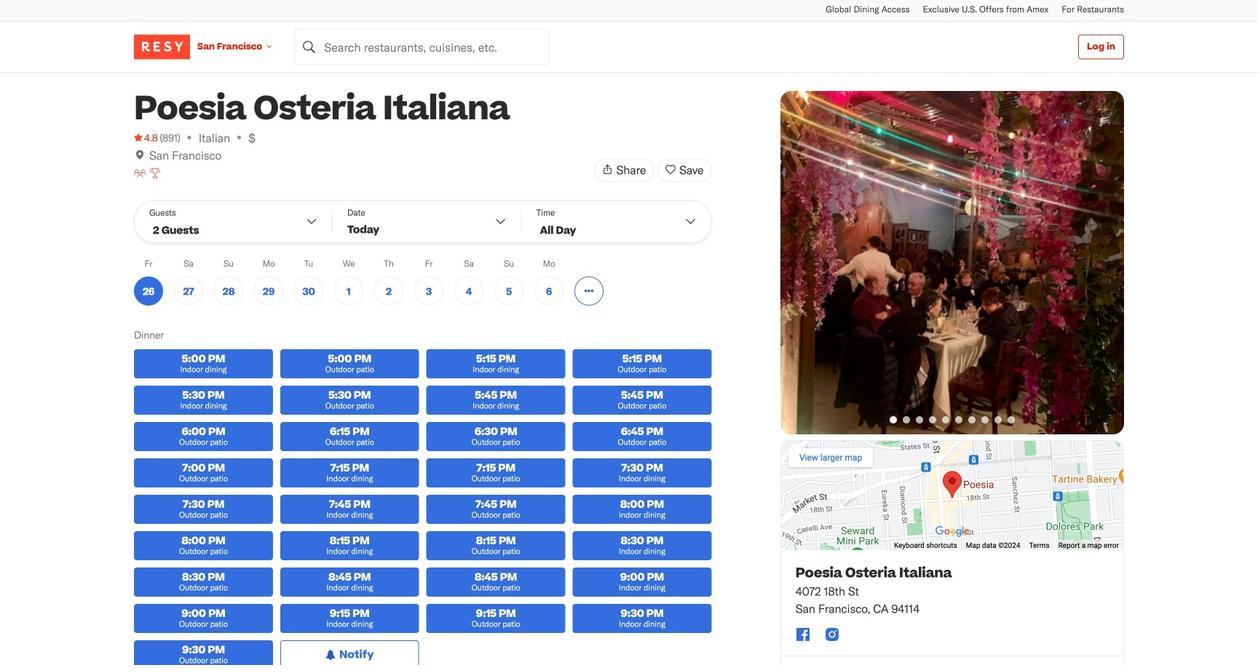 Task type: describe. For each thing, give the bounding box(es) containing it.
891 reviews element
[[160, 130, 180, 145]]

4.8 out of 5 stars image
[[134, 130, 158, 145]]



Task type: locate. For each thing, give the bounding box(es) containing it.
Search restaurants, cuisines, etc. text field
[[294, 29, 549, 65]]

None field
[[294, 29, 549, 65]]



